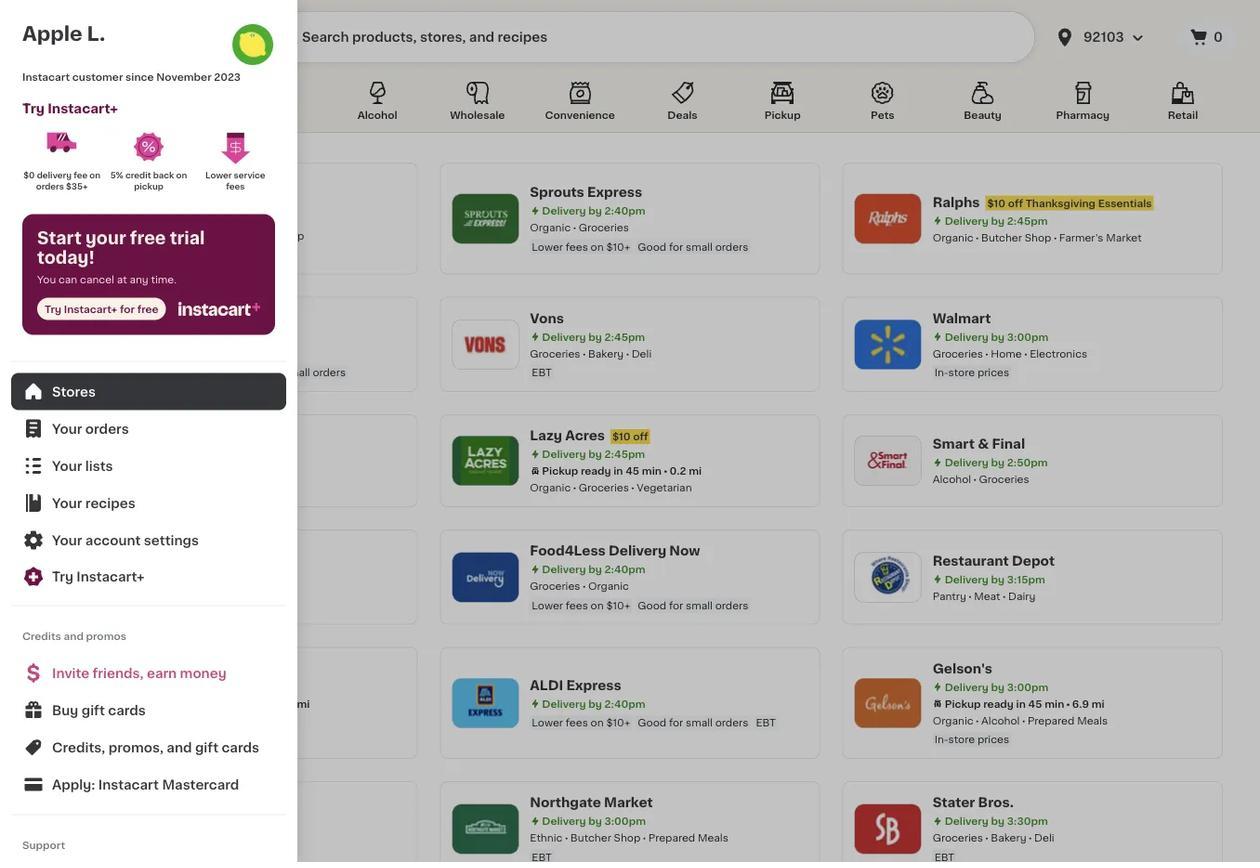 Task type: describe. For each thing, give the bounding box(es) containing it.
your
[[85, 231, 126, 247]]

your for your lists
[[52, 460, 82, 473]]

1 vertical spatial free
[[137, 304, 159, 314]]

your account settings
[[52, 534, 199, 547]]

good inside groceries organic lower fees on $10+ good for small orders
[[638, 601, 667, 611]]

by for aldi
[[186, 682, 199, 693]]

delivery by 3:00pm link
[[37, 530, 418, 625]]

your lists link
[[11, 448, 286, 485]]

delivery up lower fees on $10+ good for small orders
[[178, 312, 235, 325]]

costco link
[[37, 415, 418, 508]]

your orders link
[[11, 410, 286, 448]]

organic butcher shop farmer's market
[[933, 232, 1142, 242]]

2:45pm for 0.2 mi
[[605, 450, 645, 460]]

delivery down sprouts express in the top of the page
[[542, 206, 586, 216]]

shop for organic butcher shop farmer's market
[[1025, 232, 1052, 242]]

3:30pm
[[1008, 817, 1048, 827]]

food4less
[[530, 545, 606, 558]]

instacart+ for instacart customer since november 2023
[[48, 102, 118, 115]]

delivery down "walmart"
[[945, 332, 989, 342]]

2:45pm down mastercard
[[202, 817, 243, 827]]

delivery by 2:45pm for bakery
[[542, 332, 645, 342]]

instacart inside apply: instacart mastercard button
[[98, 779, 159, 792]]

lower fees on $10+ good for small orders ebt
[[532, 718, 776, 728]]

butcher for ethnic butcher shop prepared meals
[[571, 833, 612, 844]]

delivery by 2:45pm for 0.2 mi
[[542, 450, 645, 460]]

mi right 0.2
[[689, 466, 702, 476]]

2 vertical spatial market
[[604, 797, 653, 810]]

1 vertical spatial gift
[[195, 741, 219, 754]]

restaurant depot
[[933, 554, 1055, 567]]

lower inside groceries organic lower fees on $10+ good for small orders
[[532, 601, 563, 611]]

min for 2:45pm
[[642, 466, 662, 476]]

promos
[[86, 631, 126, 641]]

organic alcohol prepared meals in-store prices
[[933, 716, 1108, 745]]

in for alcohol
[[1017, 699, 1026, 709]]

ebt inside groceries bakery deli ebt
[[532, 368, 552, 378]]

lazy
[[530, 430, 562, 443]]

45 for vegetarian
[[626, 466, 640, 476]]

1.3 mi
[[233, 214, 262, 225]]

instacart+ for you can cancel at any time.
[[64, 304, 117, 314]]

6.9 mi
[[1073, 699, 1105, 709]]

credits
[[22, 631, 61, 641]]

delivery down gelson's
[[945, 682, 989, 693]]

pantry meat dairy
[[933, 591, 1036, 601]]

meat
[[975, 591, 1001, 601]]

pickup for aldi
[[139, 699, 176, 709]]

10.0
[[273, 699, 294, 709]]

groceries down lazy acres $10 off
[[579, 483, 629, 493]]

0.2 mi
[[670, 466, 702, 476]]

orders inside organic groceries lower fees on $10+ good for small orders
[[716, 242, 749, 252]]

2:45pm for butcher shop
[[1008, 215, 1048, 226]]

costco
[[127, 438, 177, 451]]

2:45pm for bakery
[[605, 332, 645, 342]]

groceries up credits, promos, and gift cards
[[127, 716, 178, 726]]

3:00pm inside 'link'
[[202, 574, 243, 585]]

alcohol for alcohol groceries
[[933, 475, 972, 485]]

apple l.
[[22, 24, 105, 43]]

customer
[[72, 72, 123, 82]]

delivery by 3:15pm for restaurant depot
[[945, 574, 1046, 585]]

by for northgate market
[[589, 817, 602, 827]]

5% credit back on pickup
[[110, 171, 189, 191]]

2 vertical spatial instacart+
[[77, 570, 145, 583]]

3:00pm for walmart
[[1008, 332, 1049, 342]]

shop categories tab list
[[37, 78, 1223, 132]]

l.
[[87, 24, 105, 43]]

1 vertical spatial meals
[[698, 833, 729, 844]]

10.0 mi
[[273, 699, 310, 709]]

earn
[[147, 667, 177, 680]]

1.3
[[233, 214, 247, 225]]

fees down aldi express
[[566, 718, 588, 728]]

convenience
[[545, 110, 615, 120]]

try instacart+ for free
[[45, 304, 159, 314]]

0 horizontal spatial instacart
[[22, 72, 70, 82]]

for you
[[57, 110, 97, 120]]

wholesale
[[450, 110, 505, 120]]

organic inside groceries organic lower fees on $10+ good for small orders
[[588, 582, 629, 592]]

delivery by 2:40pm for aldi
[[542, 699, 646, 709]]

beauty button
[[943, 78, 1023, 132]]

delivery down ralphs delivery now
[[139, 332, 183, 342]]

farmers
[[185, 178, 241, 191]]

2023
[[214, 72, 241, 82]]

delivery up organic butcher shop farmer's market
[[945, 215, 989, 226]]

thanksgiving
[[1026, 198, 1096, 208]]

in- for sprouts farmers market
[[129, 250, 143, 260]]

3:00pm for northgate market
[[605, 817, 646, 827]]

organic for organic groceries vegetarian
[[530, 483, 571, 493]]

acres
[[565, 430, 605, 443]]

and inside credits, promos, and gift cards link
[[167, 741, 192, 754]]

shop for ethnic butcher shop prepared meals
[[614, 833, 641, 844]]

delivery by 3:00pm inside delivery by 3:00pm 'link'
[[139, 574, 243, 585]]

delivery by 2:45pm inside delivery by 2:45pm link
[[139, 817, 243, 827]]

buy gift cards
[[52, 704, 146, 717]]

by for walmart
[[992, 332, 1005, 342]]

delivery down vons
[[542, 332, 586, 342]]

aldi express
[[530, 679, 622, 692]]

alcohol groceries
[[933, 475, 1030, 485]]

in- inside groceries home electronics in-store prices
[[935, 368, 949, 378]]

bros.
[[979, 797, 1014, 810]]

pets
[[871, 110, 895, 120]]

pickup ready in 45 min for 3:00pm
[[945, 699, 1065, 709]]

by for gelson's
[[992, 682, 1005, 693]]

2:40pm for sprouts
[[605, 206, 646, 216]]

alcohol inside organic alcohol prepared meals in-store prices
[[982, 716, 1020, 726]]

lower service fees
[[206, 171, 268, 191]]

lazy acres $10 off
[[530, 430, 649, 443]]

ralphs delivery now
[[127, 312, 269, 325]]

delivery by 2:50pm
[[945, 458, 1048, 468]]

good inside organic groceries lower fees on $10+ good for small orders
[[638, 242, 667, 252]]

$10 inside 'ralphs $10 off thanksgiving essentials'
[[988, 198, 1006, 208]]

groceries home electronics in-store prices
[[933, 349, 1088, 378]]

2:50pm
[[1008, 458, 1048, 468]]

delivery down restaurant
[[945, 574, 989, 585]]

deli for groceries bakery deli
[[1035, 833, 1055, 844]]

you
[[77, 110, 97, 120]]

aldi for aldi
[[127, 662, 161, 675]]

delivery down the northgate
[[542, 817, 586, 827]]

your recipes
[[52, 497, 135, 510]]

now for food4less delivery now
[[670, 545, 701, 558]]

sprouts express
[[530, 186, 643, 199]]

in for groceries
[[614, 466, 623, 476]]

groceries down "delivery by 2:50pm"
[[979, 475, 1030, 485]]

stores link
[[11, 373, 286, 410]]

on down aldi express
[[591, 718, 604, 728]]

delivery down food4less
[[542, 565, 586, 575]]

0
[[1214, 31, 1223, 44]]

start
[[37, 231, 82, 247]]

0 horizontal spatial prepared
[[649, 833, 696, 844]]

invite
[[52, 667, 89, 680]]

credits and promos element
[[11, 655, 286, 804]]

0 vertical spatial try instacart+
[[22, 102, 118, 115]]

credits,
[[52, 741, 105, 754]]

prices for gelson's
[[978, 735, 1010, 745]]

ralphs for ralphs delivery now
[[127, 312, 175, 325]]

ethnic
[[530, 833, 563, 844]]

smart & final
[[933, 438, 1026, 451]]

apple
[[22, 24, 82, 43]]

now for ralphs delivery now
[[238, 312, 269, 325]]

your recipes link
[[11, 485, 286, 522]]

apply: instacart mastercard
[[52, 779, 239, 792]]

delivery by 2:45pm link
[[37, 782, 418, 863]]

fees down ralphs delivery now
[[163, 368, 185, 378]]

bakery for groceries bakery deli
[[991, 833, 1027, 844]]

buy
[[52, 704, 78, 717]]

by for smart & final
[[992, 458, 1005, 468]]

smart
[[933, 438, 975, 451]]

service
[[234, 171, 266, 179]]

fees inside organic groceries lower fees on $10+ good for small orders
[[566, 242, 588, 252]]

try for you can cancel at any time.
[[45, 304, 61, 314]]

invite friends, earn money link
[[11, 655, 286, 692]]

credits, promos, and gift cards link
[[11, 729, 286, 767]]

delivery up the alcohol groceries
[[945, 458, 989, 468]]

in- for gelson's
[[935, 735, 949, 745]]

pickup ready in 45 min for 2:45pm
[[542, 466, 662, 476]]

groceries inside groceries organic lower fees on $10+ good for small orders
[[530, 582, 581, 592]]

mi for gelson's
[[1092, 699, 1105, 709]]

vegetarian
[[637, 483, 692, 493]]

0 horizontal spatial cards
[[108, 704, 146, 717]]

mi for aldi
[[297, 699, 310, 709]]

on down ralphs delivery now
[[188, 368, 201, 378]]

account
[[85, 534, 141, 547]]

support
[[22, 840, 65, 851]]

butcher inside organic groceries butcher shop in-store prices
[[234, 231, 275, 241]]

dairy
[[1009, 591, 1036, 601]]

delivery by 3:15pm for aldi
[[139, 682, 240, 693]]

$10+ down aldi express
[[607, 718, 631, 728]]

invite friends, earn money
[[52, 667, 227, 680]]

deals
[[668, 110, 698, 120]]

groceries bakery deli ebt
[[530, 349, 652, 378]]

delivery down stater bros.
[[945, 817, 989, 827]]

1 horizontal spatial ready
[[581, 466, 611, 476]]

today!
[[37, 250, 95, 266]]

lower for lower service fees
[[206, 171, 232, 179]]

store for sprouts farmers market
[[143, 250, 170, 260]]

by for food4less delivery now
[[589, 565, 602, 575]]

delivery down aldi express
[[542, 699, 586, 709]]



Task type: locate. For each thing, give the bounding box(es) containing it.
delivery by 2:40pm
[[542, 206, 646, 216], [139, 332, 243, 342], [542, 565, 646, 575], [542, 699, 646, 709]]

try for instacart customer since november 2023
[[22, 102, 45, 115]]

$10 inside lazy acres $10 off
[[613, 432, 631, 442]]

off up organic butcher shop farmer's market
[[1009, 198, 1024, 208]]

0 horizontal spatial sprouts
[[127, 178, 182, 191]]

0 vertical spatial min
[[642, 466, 662, 476]]

pickup button
[[743, 78, 823, 132]]

1 horizontal spatial alcohol
[[933, 475, 972, 485]]

instacart+ down the account
[[77, 570, 145, 583]]

deals button
[[643, 78, 723, 132]]

ready for aldi
[[178, 699, 208, 709]]

ebt inside groceries ebt
[[129, 735, 149, 745]]

delivery by 2:40pm down food4less delivery now
[[542, 565, 646, 575]]

2 horizontal spatial ready
[[984, 699, 1014, 709]]

small inside organic groceries lower fees on $10+ good for small orders
[[686, 242, 713, 252]]

1 vertical spatial and
[[167, 741, 192, 754]]

on
[[90, 171, 101, 179], [176, 171, 187, 179], [591, 242, 604, 252], [188, 368, 201, 378], [591, 601, 604, 611], [591, 718, 604, 728]]

1 vertical spatial bakery
[[991, 833, 1027, 844]]

3:00pm down your account settings link
[[202, 574, 243, 585]]

deli
[[632, 349, 652, 359], [1035, 833, 1055, 844]]

1 vertical spatial express
[[567, 679, 622, 692]]

0 vertical spatial market
[[244, 178, 293, 191]]

delivery by 3:15pm
[[945, 574, 1046, 585], [139, 682, 240, 693]]

0 vertical spatial free
[[130, 231, 166, 247]]

by for restaurant depot
[[992, 574, 1005, 585]]

buy gift cards link
[[11, 692, 286, 729]]

can
[[59, 274, 77, 284]]

2 horizontal spatial butcher
[[982, 232, 1023, 242]]

sprouts farmers market
[[127, 178, 293, 191]]

1 vertical spatial deli
[[1035, 833, 1055, 844]]

alcohol button
[[338, 78, 418, 132]]

groceries organic lower fees on $10+ good for small orders
[[530, 582, 749, 611]]

1 vertical spatial store
[[949, 368, 975, 378]]

2 vertical spatial prices
[[978, 735, 1010, 745]]

2 horizontal spatial alcohol
[[982, 716, 1020, 726]]

alcohol inside alcohol button
[[358, 110, 398, 120]]

ready up the organic groceries vegetarian
[[581, 466, 611, 476]]

3:00pm up organic alcohol prepared meals in-store prices
[[1008, 682, 1049, 693]]

on inside the '5% credit back on pickup'
[[176, 171, 187, 179]]

now
[[238, 312, 269, 325], [670, 545, 701, 558]]

2:40pm for ralphs
[[202, 332, 243, 342]]

organic inside organic groceries lower fees on $10+ good for small orders
[[530, 223, 571, 233]]

0 vertical spatial deli
[[632, 349, 652, 359]]

2 vertical spatial 3:15pm
[[227, 699, 265, 709]]

deli for groceries bakery deli ebt
[[632, 349, 652, 359]]

restaurant
[[933, 554, 1009, 567]]

lower inside organic groceries lower fees on $10+ good for small orders
[[532, 242, 563, 252]]

pickup for gelson's
[[945, 699, 981, 709]]

store inside organic alcohol prepared meals in-store prices
[[949, 735, 975, 745]]

3:15pm for aldi
[[202, 682, 240, 693]]

delivery by 2:45pm for butcher shop
[[945, 215, 1048, 226]]

0.2
[[670, 466, 687, 476]]

try right try instacart+ image
[[52, 570, 73, 583]]

1 horizontal spatial ebt
[[532, 368, 552, 378]]

0 vertical spatial aldi
[[127, 662, 161, 675]]

fees down service
[[226, 182, 245, 191]]

fees
[[226, 182, 245, 191], [566, 242, 588, 252], [163, 368, 185, 378], [566, 601, 588, 611], [566, 718, 588, 728]]

prepared down 'northgate market'
[[649, 833, 696, 844]]

orders
[[36, 182, 64, 191], [716, 242, 749, 252], [313, 368, 346, 378], [85, 423, 129, 436], [716, 601, 749, 611], [716, 718, 749, 728]]

1 vertical spatial delivery by 3:15pm
[[139, 682, 240, 693]]

0 vertical spatial meals
[[1078, 716, 1108, 726]]

try instacart+ link
[[11, 559, 286, 595]]

express for aldi express
[[567, 679, 622, 692]]

by for aldi express
[[589, 699, 602, 709]]

$0 delivery fee on orders $35+
[[23, 171, 103, 191]]

express up lower fees on $10+ good for small orders ebt
[[567, 679, 622, 692]]

instacart plus image
[[179, 302, 260, 316]]

1 vertical spatial ebt
[[756, 718, 776, 728]]

now up lower fees on $10+ good for small orders
[[238, 312, 269, 325]]

delivery by 2:40pm down ralphs delivery now
[[139, 332, 243, 342]]

november
[[156, 72, 212, 82]]

your orders
[[52, 423, 129, 436]]

3:15pm up the dairy
[[1008, 574, 1046, 585]]

2 horizontal spatial market
[[1107, 232, 1142, 242]]

0 vertical spatial gift
[[82, 704, 105, 717]]

1 vertical spatial 3:15pm
[[202, 682, 240, 693]]

1 horizontal spatial now
[[670, 545, 701, 558]]

butcher down 'ralphs $10 off thanksgiving essentials'
[[982, 232, 1023, 242]]

delivery by 2:40pm for ralphs
[[139, 332, 243, 342]]

organic down sprouts express in the top of the page
[[530, 223, 571, 233]]

you
[[37, 274, 56, 284]]

0 vertical spatial prepared
[[1028, 716, 1075, 726]]

since
[[126, 72, 154, 82]]

pickup ready in 45 min up the organic groceries vegetarian
[[542, 466, 662, 476]]

try left for
[[22, 102, 45, 115]]

pickup ready in 45 min
[[542, 466, 662, 476], [945, 699, 1065, 709]]

organic
[[530, 223, 571, 233], [127, 231, 168, 241], [933, 232, 974, 242], [530, 483, 571, 493], [588, 582, 629, 592], [933, 716, 974, 726]]

your left lists at bottom
[[52, 460, 82, 473]]

shop
[[278, 231, 304, 241], [1025, 232, 1052, 242], [614, 833, 641, 844]]

0 horizontal spatial delivery by 3:15pm
[[139, 682, 240, 693]]

deli inside groceries bakery deli ebt
[[632, 349, 652, 359]]

0 vertical spatial pickup ready in 45 min
[[542, 466, 662, 476]]

orders inside groceries organic lower fees on $10+ good for small orders
[[716, 601, 749, 611]]

fees down food4less
[[566, 601, 588, 611]]

2:40pm for food4less
[[605, 565, 646, 575]]

by for stater bros.
[[992, 817, 1005, 827]]

in-
[[129, 250, 143, 260], [935, 368, 949, 378], [935, 735, 949, 745]]

1 horizontal spatial market
[[604, 797, 653, 810]]

6.9
[[1073, 699, 1090, 709]]

on inside organic groceries lower fees on $10+ good for small orders
[[591, 242, 604, 252]]

express for sprouts express
[[588, 186, 643, 199]]

alcohol
[[358, 110, 398, 120], [933, 475, 972, 485], [982, 716, 1020, 726]]

pickup
[[134, 182, 163, 191]]

in- inside organic groceries butcher shop in-store prices
[[129, 250, 143, 260]]

your for your recipes
[[52, 497, 82, 510]]

free down the any on the top of the page
[[137, 304, 159, 314]]

for inside organic groceries lower fees on $10+ good for small orders
[[669, 242, 684, 252]]

$10
[[988, 198, 1006, 208], [613, 432, 631, 442]]

fees inside lower service fees
[[226, 182, 245, 191]]

0 horizontal spatial pickup ready in 45 min
[[542, 466, 662, 476]]

stores
[[52, 385, 96, 398]]

organic inside organic alcohol prepared meals in-store prices
[[933, 716, 974, 726]]

by inside 'link'
[[186, 574, 199, 585]]

on inside $0 delivery fee on orders $35+
[[90, 171, 101, 179]]

lower inside lower service fees
[[206, 171, 232, 179]]

2:45pm up groceries bakery deli ebt
[[605, 332, 645, 342]]

store up time.
[[143, 250, 170, 260]]

organic down lazy
[[530, 483, 571, 493]]

2 vertical spatial alcohol
[[982, 716, 1020, 726]]

2:45pm up the organic groceries vegetarian
[[605, 450, 645, 460]]

try instacart+ down the account
[[52, 570, 145, 583]]

0 horizontal spatial off
[[633, 432, 649, 442]]

pickup inside "button"
[[765, 110, 801, 120]]

1 vertical spatial pickup ready in 45 min
[[945, 699, 1065, 709]]

delivery by 2:40pm for food4less
[[542, 565, 646, 575]]

organic for organic alcohol prepared meals in-store prices
[[933, 716, 974, 726]]

1 horizontal spatial butcher
[[571, 833, 612, 844]]

instacart customer since november 2023
[[22, 72, 241, 82]]

groceries inside organic groceries lower fees on $10+ good for small orders
[[579, 223, 629, 233]]

0 horizontal spatial ralphs
[[127, 312, 175, 325]]

0 vertical spatial delivery by 3:15pm
[[945, 574, 1046, 585]]

lists
[[85, 460, 113, 473]]

min left 6.9
[[1045, 699, 1065, 709]]

groceries down "walmart"
[[933, 349, 983, 359]]

pickup available
[[139, 214, 225, 225]]

delivery by 3:00pm up home
[[945, 332, 1049, 342]]

organic inside organic groceries butcher shop in-store prices
[[127, 231, 168, 241]]

delivery inside 'link'
[[139, 574, 183, 585]]

0 horizontal spatial ebt
[[129, 735, 149, 745]]

organic groceries vegetarian
[[530, 483, 692, 493]]

1 horizontal spatial gift
[[195, 741, 219, 754]]

delivery by 2:45pm up groceries bakery deli ebt
[[542, 332, 645, 342]]

$10+ down food4less delivery now
[[607, 601, 631, 611]]

1 vertical spatial prepared
[[649, 833, 696, 844]]

alcohol for alcohol
[[358, 110, 398, 120]]

ebt
[[532, 368, 552, 378], [756, 718, 776, 728], [129, 735, 149, 745]]

market up "1.3 mi" at the top of the page
[[244, 178, 293, 191]]

0 vertical spatial in
[[614, 466, 623, 476]]

1 horizontal spatial bakery
[[991, 833, 1027, 844]]

express up organic groceries lower fees on $10+ good for small orders
[[588, 186, 643, 199]]

delivery down settings
[[139, 574, 183, 585]]

$10+ down ralphs delivery now
[[204, 368, 228, 378]]

1 vertical spatial instacart
[[98, 779, 159, 792]]

$10+
[[607, 242, 631, 252], [204, 368, 228, 378], [607, 601, 631, 611], [607, 718, 631, 728]]

store inside groceries home electronics in-store prices
[[949, 368, 975, 378]]

market down essentials
[[1107, 232, 1142, 242]]

0 horizontal spatial in
[[614, 466, 623, 476]]

mi
[[249, 214, 262, 225], [689, 466, 702, 476], [297, 699, 310, 709], [1092, 699, 1105, 709]]

pickup for sprouts farmers market
[[139, 214, 176, 225]]

groceries down vons
[[530, 349, 581, 359]]

instacart down promos, at the bottom of page
[[98, 779, 159, 792]]

0 horizontal spatial market
[[244, 178, 293, 191]]

gift
[[82, 704, 105, 717], [195, 741, 219, 754]]

3:00pm up ethnic butcher shop prepared meals
[[605, 817, 646, 827]]

2 vertical spatial in-
[[935, 735, 949, 745]]

organic for organic groceries lower fees on $10+ good for small orders
[[530, 223, 571, 233]]

2:45pm
[[1008, 215, 1048, 226], [605, 332, 645, 342], [605, 450, 645, 460], [202, 817, 243, 827]]

0 horizontal spatial deli
[[632, 349, 652, 359]]

your for your account settings
[[52, 534, 82, 547]]

0 vertical spatial off
[[1009, 198, 1024, 208]]

2 horizontal spatial shop
[[1025, 232, 1052, 242]]

promos,
[[108, 741, 164, 754]]

sprouts for sprouts farmers market
[[127, 178, 182, 191]]

pickup
[[765, 110, 801, 120], [139, 214, 176, 225], [542, 466, 579, 476], [139, 699, 176, 709], [945, 699, 981, 709]]

try instacart+
[[22, 102, 118, 115], [52, 570, 145, 583]]

0 horizontal spatial shop
[[278, 231, 304, 241]]

prices inside organic alcohol prepared meals in-store prices
[[978, 735, 1010, 745]]

ralphs up organic butcher shop farmer's market
[[933, 195, 980, 208]]

1 vertical spatial try
[[45, 304, 61, 314]]

on inside groceries organic lower fees on $10+ good for small orders
[[591, 601, 604, 611]]

ralphs $10 off thanksgiving essentials
[[933, 195, 1152, 208]]

groceries down the stater on the right of the page
[[933, 833, 983, 844]]

1 horizontal spatial in
[[1017, 699, 1026, 709]]

in up organic alcohol prepared meals in-store prices
[[1017, 699, 1026, 709]]

aldi for aldi express
[[530, 679, 564, 692]]

ready
[[581, 466, 611, 476], [178, 699, 208, 709], [984, 699, 1014, 709]]

shop inside organic groceries butcher shop in-store prices
[[278, 231, 304, 241]]

essentials
[[1099, 198, 1152, 208]]

0 horizontal spatial $10
[[613, 432, 631, 442]]

0 horizontal spatial now
[[238, 312, 269, 325]]

pets button
[[843, 78, 923, 132]]

and up mastercard
[[167, 741, 192, 754]]

groceries down available
[[176, 231, 226, 241]]

recipes
[[85, 497, 135, 510]]

0 horizontal spatial gift
[[82, 704, 105, 717]]

meals inside organic alcohol prepared meals in-store prices
[[1078, 716, 1108, 726]]

1 vertical spatial instacart+
[[64, 304, 117, 314]]

your
[[52, 423, 82, 436], [52, 460, 82, 473], [52, 497, 82, 510], [52, 534, 82, 547]]

$10+ inside organic groceries lower fees on $10+ good for small orders
[[607, 242, 631, 252]]

instacart image
[[63, 26, 175, 48]]

off inside lazy acres $10 off
[[633, 432, 649, 442]]

delivery by 2:40pm down sprouts express in the top of the page
[[542, 206, 646, 216]]

ready for gelson's
[[984, 699, 1014, 709]]

instacart+
[[48, 102, 118, 115], [64, 304, 117, 314], [77, 570, 145, 583]]

1 horizontal spatial delivery by 3:15pm
[[945, 574, 1046, 585]]

lower for lower fees on $10+ good for small orders
[[129, 368, 161, 378]]

1 vertical spatial cards
[[222, 741, 259, 754]]

2 horizontal spatial ebt
[[756, 718, 776, 728]]

pickup ready in 45 min up organic alcohol prepared meals in-store prices
[[945, 699, 1065, 709]]

0 vertical spatial bakery
[[588, 349, 624, 359]]

0 vertical spatial 3:15pm
[[1008, 574, 1046, 585]]

0 vertical spatial instacart+
[[48, 102, 118, 115]]

off inside 'ralphs $10 off thanksgiving essentials'
[[1009, 198, 1024, 208]]

for inside groceries organic lower fees on $10+ good for small orders
[[669, 601, 684, 611]]

0 vertical spatial try
[[22, 102, 45, 115]]

bakery inside groceries bakery deli ebt
[[588, 349, 624, 359]]

mastercard
[[162, 779, 239, 792]]

groceries inside organic groceries butcher shop in-store prices
[[176, 231, 226, 241]]

1 vertical spatial try instacart+
[[52, 570, 145, 583]]

3:15pm down money
[[202, 682, 240, 693]]

groceries ebt
[[127, 716, 178, 745]]

small inside groceries organic lower fees on $10+ good for small orders
[[686, 601, 713, 611]]

delivery by 3:00pm down settings
[[139, 574, 243, 585]]

by for sprouts express
[[589, 206, 602, 216]]

try instacart+ down customer on the left of page
[[22, 102, 118, 115]]

4 your from the top
[[52, 534, 82, 547]]

bakery for groceries bakery deli ebt
[[588, 349, 624, 359]]

delivery down lazy
[[542, 450, 586, 460]]

by for vons
[[589, 332, 602, 342]]

delivery by 2:45pm up organic butcher shop farmer's market
[[945, 215, 1048, 226]]

butcher for organic butcher shop farmer's market
[[982, 232, 1023, 242]]

2 vertical spatial ebt
[[129, 735, 149, 745]]

lower up your orders link
[[129, 368, 161, 378]]

your down your lists
[[52, 497, 82, 510]]

ready down money
[[178, 699, 208, 709]]

small
[[686, 242, 713, 252], [283, 368, 310, 378], [686, 601, 713, 611], [686, 718, 713, 728]]

groceries inside groceries bakery deli ebt
[[530, 349, 581, 359]]

lower down aldi express
[[532, 718, 563, 728]]

lower down sprouts express in the top of the page
[[532, 242, 563, 252]]

for
[[57, 110, 75, 120]]

fees inside groceries organic lower fees on $10+ good for small orders
[[566, 601, 588, 611]]

0 vertical spatial prices
[[172, 250, 204, 260]]

bakery up lazy acres $10 off
[[588, 349, 624, 359]]

cards up mastercard
[[222, 741, 259, 754]]

time.
[[151, 274, 177, 284]]

lower for lower fees on $10+ good for small orders ebt
[[532, 718, 563, 728]]

for
[[669, 242, 684, 252], [120, 304, 135, 314], [266, 368, 281, 378], [669, 601, 684, 611], [669, 718, 684, 728]]

apply:
[[52, 779, 95, 792]]

prices down trial
[[172, 250, 204, 260]]

lower down food4less
[[532, 601, 563, 611]]

groceries inside groceries home electronics in-store prices
[[933, 349, 983, 359]]

1 horizontal spatial cards
[[222, 741, 259, 754]]

prices down home
[[978, 368, 1010, 378]]

ralphs for ralphs $10 off thanksgiving essentials
[[933, 195, 980, 208]]

2:40pm for aldi
[[605, 699, 646, 709]]

organic up "walmart"
[[933, 232, 974, 242]]

$10+ inside groceries organic lower fees on $10+ good for small orders
[[607, 601, 631, 611]]

prepared inside organic alcohol prepared meals in-store prices
[[1028, 716, 1075, 726]]

0 vertical spatial and
[[64, 631, 84, 641]]

0 vertical spatial 45
[[626, 466, 640, 476]]

1 horizontal spatial 45
[[1029, 699, 1043, 709]]

1 horizontal spatial pickup ready in 45 min
[[945, 699, 1065, 709]]

0 vertical spatial cards
[[108, 704, 146, 717]]

delivery by 3:00pm for walmart
[[945, 332, 1049, 342]]

delivery by 2:40pm for sprouts
[[542, 206, 646, 216]]

1 vertical spatial market
[[1107, 232, 1142, 242]]

1 horizontal spatial instacart
[[98, 779, 159, 792]]

delivery by 3:15pm down money
[[139, 682, 240, 693]]

1 horizontal spatial off
[[1009, 198, 1024, 208]]

1 horizontal spatial and
[[167, 741, 192, 754]]

cards down friends,
[[108, 704, 146, 717]]

3:00pm for gelson's
[[1008, 682, 1049, 693]]

3:15pm for restaurant depot
[[1008, 574, 1046, 585]]

orders inside $0 delivery fee on orders $35+
[[36, 182, 64, 191]]

electronics
[[1030, 349, 1088, 359]]

2 vertical spatial try
[[52, 570, 73, 583]]

in- down "walmart"
[[935, 368, 949, 378]]

1 vertical spatial aldi
[[530, 679, 564, 692]]

free inside the start your free trial today! you can cancel at any time.
[[130, 231, 166, 247]]

farmer's
[[1060, 232, 1104, 242]]

store inside organic groceries butcher shop in-store prices
[[143, 250, 170, 260]]

lower fees on $10+ good for small orders
[[129, 368, 346, 378]]

delivery by 2:45pm down mastercard
[[139, 817, 243, 827]]

market up ethnic butcher shop prepared meals
[[604, 797, 653, 810]]

1 your from the top
[[52, 423, 82, 436]]

organic groceries lower fees on $10+ good for small orders
[[530, 223, 749, 252]]

pharmacy
[[1057, 110, 1110, 120]]

45 for prepared meals
[[1029, 699, 1043, 709]]

1 horizontal spatial meals
[[1078, 716, 1108, 726]]

$10 up organic butcher shop farmer's market
[[988, 198, 1006, 208]]

at
[[117, 274, 127, 284]]

try down you
[[45, 304, 61, 314]]

by for ralphs delivery now
[[186, 332, 199, 342]]

your lists
[[52, 460, 113, 473]]

0 horizontal spatial ready
[[178, 699, 208, 709]]

groceries down sprouts express in the top of the page
[[579, 223, 629, 233]]

0 horizontal spatial alcohol
[[358, 110, 398, 120]]

prepared down 6.9
[[1028, 716, 1075, 726]]

delivery by 3:15pm up the meat
[[945, 574, 1046, 585]]

min for 3:00pm
[[1045, 699, 1065, 709]]

your for your orders
[[52, 423, 82, 436]]

store down "walmart"
[[949, 368, 975, 378]]

apple l. image
[[231, 22, 275, 67]]

5%
[[110, 171, 123, 179]]

0 horizontal spatial min
[[642, 466, 662, 476]]

settings
[[144, 534, 199, 547]]

butcher down 'northgate market'
[[571, 833, 612, 844]]

sprouts down convenience
[[530, 186, 584, 199]]

1 vertical spatial 45
[[1029, 699, 1043, 709]]

store up the stater on the right of the page
[[949, 735, 975, 745]]

delivery by 3:00pm for northgate market
[[542, 817, 646, 827]]

0 horizontal spatial bakery
[[588, 349, 624, 359]]

delivery by 3:00pm for gelson's
[[945, 682, 1049, 693]]

prices inside organic groceries butcher shop in-store prices
[[172, 250, 204, 260]]

delivery down apply: instacart mastercard button
[[139, 817, 183, 827]]

0 vertical spatial in-
[[129, 250, 143, 260]]

in- inside organic alcohol prepared meals in-store prices
[[935, 735, 949, 745]]

sprouts
[[127, 178, 182, 191], [530, 186, 584, 199]]

your account settings link
[[11, 522, 286, 559]]

depot
[[1012, 554, 1055, 567]]

0 vertical spatial ebt
[[532, 368, 552, 378]]

$10+ down sprouts express in the top of the page
[[607, 242, 631, 252]]

stater bros.
[[933, 797, 1014, 810]]

sprouts right 5%
[[127, 178, 182, 191]]

start your free trial today! you can cancel at any time.
[[37, 231, 205, 284]]

0 horizontal spatial 45
[[626, 466, 640, 476]]

gelson's
[[933, 662, 993, 675]]

organic for organic butcher shop farmer's market
[[933, 232, 974, 242]]

1 vertical spatial off
[[633, 432, 649, 442]]

mi for sprouts farmers market
[[249, 214, 262, 225]]

1 vertical spatial prices
[[978, 368, 1010, 378]]

your down your recipes
[[52, 534, 82, 547]]

on right fee
[[90, 171, 101, 179]]

try instacart+ image
[[22, 566, 45, 588]]

delivery up groceries organic lower fees on $10+ good for small orders
[[609, 545, 667, 558]]

organic for organic groceries butcher shop in-store prices
[[127, 231, 168, 241]]

on down sprouts express in the top of the page
[[591, 242, 604, 252]]

0 horizontal spatial butcher
[[234, 231, 275, 241]]

0 vertical spatial now
[[238, 312, 269, 325]]

bakery down delivery by 3:30pm
[[991, 833, 1027, 844]]

credit
[[126, 171, 151, 179]]

delivery down earn
[[139, 682, 183, 693]]

2 your from the top
[[52, 460, 82, 473]]

1 vertical spatial ralphs
[[127, 312, 175, 325]]

retail
[[1168, 110, 1199, 120]]

back
[[153, 171, 174, 179]]

sprouts for sprouts express
[[530, 186, 584, 199]]

0 vertical spatial ralphs
[[933, 195, 980, 208]]

by
[[589, 206, 602, 216], [992, 215, 1005, 226], [186, 332, 199, 342], [589, 332, 602, 342], [992, 332, 1005, 342], [589, 450, 602, 460], [992, 458, 1005, 468], [589, 565, 602, 575], [186, 574, 199, 585], [992, 574, 1005, 585], [186, 682, 199, 693], [992, 682, 1005, 693], [211, 699, 225, 709], [589, 699, 602, 709], [186, 817, 199, 827], [589, 817, 602, 827], [992, 817, 1005, 827]]

3:15pm left 10.0
[[227, 699, 265, 709]]

ethnic butcher shop prepared meals
[[530, 833, 729, 844]]

prices inside groceries home electronics in-store prices
[[978, 368, 1010, 378]]

1 horizontal spatial ralphs
[[933, 195, 980, 208]]

off right acres
[[633, 432, 649, 442]]

prices for sprouts farmers market
[[172, 250, 204, 260]]

food4less delivery now
[[530, 545, 701, 558]]

1 horizontal spatial $10
[[988, 198, 1006, 208]]

free down pickup available
[[130, 231, 166, 247]]

good
[[638, 242, 667, 252], [235, 368, 264, 378], [638, 601, 667, 611], [638, 718, 667, 728]]

3 your from the top
[[52, 497, 82, 510]]

store for gelson's
[[949, 735, 975, 745]]

store
[[143, 250, 170, 260], [949, 368, 975, 378], [949, 735, 975, 745]]



Task type: vqa. For each thing, say whether or not it's contained in the screenshot.
MARKET
yes



